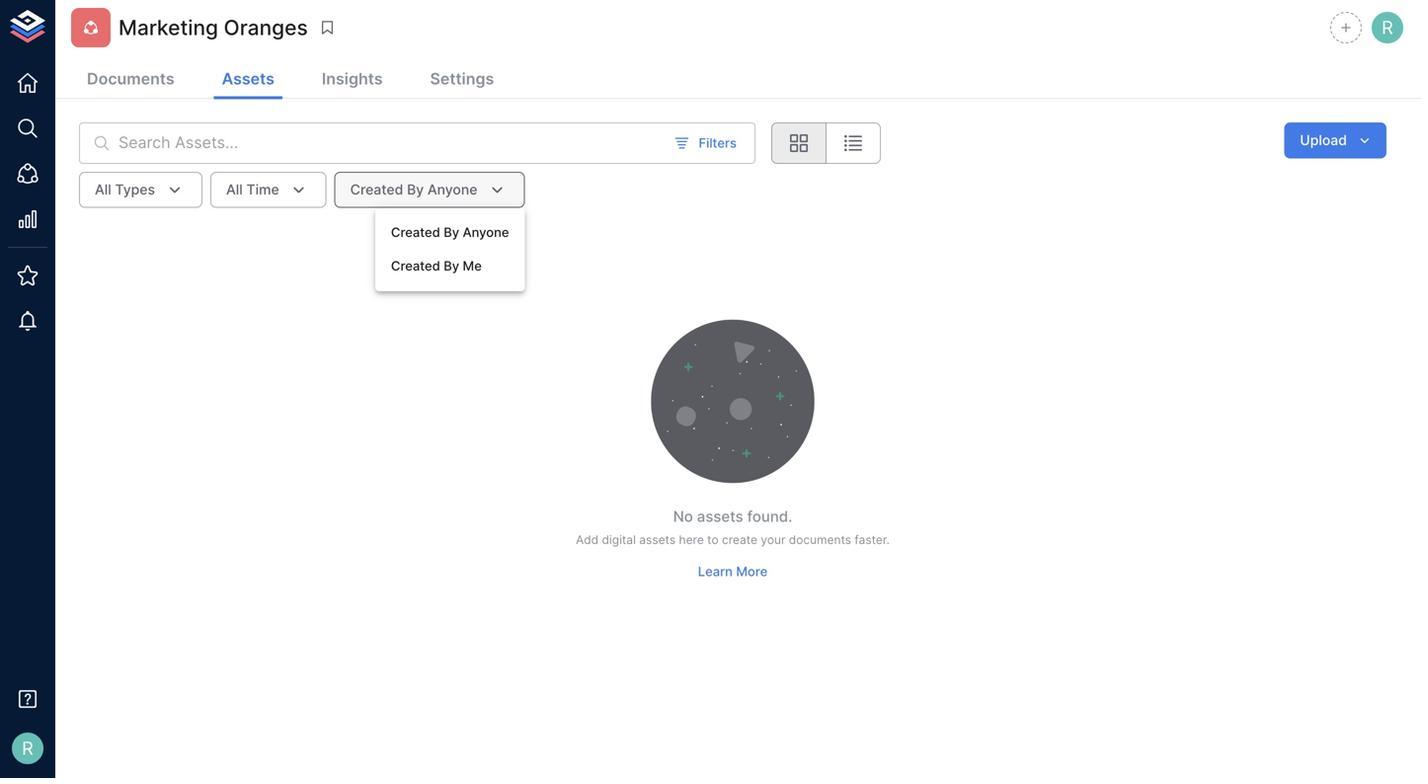 Task type: vqa. For each thing, say whether or not it's contained in the screenshot.
Ruby Anderson icon
no



Task type: describe. For each thing, give the bounding box(es) containing it.
found.
[[747, 508, 792, 525]]

0 vertical spatial created by anyone button
[[334, 172, 525, 208]]

settings link
[[422, 61, 502, 99]]

faster.
[[855, 533, 890, 547]]

no assets found. add digital assets here to create your documents faster.
[[576, 508, 890, 547]]

assets link
[[214, 61, 282, 99]]

1 vertical spatial by
[[444, 225, 459, 240]]

all for all time
[[226, 181, 243, 198]]

1 vertical spatial created by anyone
[[391, 225, 509, 240]]

bookmark image
[[319, 19, 337, 37]]

filters button
[[670, 128, 742, 158]]

oranges
[[224, 15, 308, 40]]

created by me
[[391, 258, 482, 274]]

here
[[679, 533, 704, 547]]

0 horizontal spatial assets
[[639, 533, 676, 547]]

to
[[707, 533, 719, 547]]

0 vertical spatial created
[[350, 181, 403, 198]]

0 horizontal spatial r button
[[6, 727, 49, 770]]

insights link
[[314, 61, 391, 99]]

1 vertical spatial created
[[391, 225, 440, 240]]

0 vertical spatial anyone
[[428, 181, 477, 198]]

insights
[[322, 69, 383, 88]]

all for all types
[[95, 181, 111, 198]]

learn more button
[[693, 556, 773, 587]]

filters
[[699, 135, 737, 151]]

create
[[722, 533, 758, 547]]

0 vertical spatial by
[[407, 181, 424, 198]]

your
[[761, 533, 786, 547]]

documents
[[87, 69, 174, 88]]

documents link
[[79, 61, 182, 99]]

all time
[[226, 181, 279, 198]]

0 horizontal spatial r
[[22, 738, 33, 759]]

time
[[246, 181, 279, 198]]

created inside button
[[391, 258, 440, 274]]

1 horizontal spatial r
[[1382, 17, 1393, 38]]



Task type: locate. For each thing, give the bounding box(es) containing it.
assets
[[222, 69, 274, 88]]

0 horizontal spatial all
[[95, 181, 111, 198]]

1 all from the left
[[95, 181, 111, 198]]

by left me
[[444, 258, 459, 274]]

by
[[407, 181, 424, 198], [444, 225, 459, 240], [444, 258, 459, 274]]

2 all from the left
[[226, 181, 243, 198]]

settings
[[430, 69, 494, 88]]

created
[[350, 181, 403, 198], [391, 225, 440, 240], [391, 258, 440, 274]]

upload
[[1300, 132, 1347, 149]]

created up created by me
[[391, 225, 440, 240]]

1 horizontal spatial r button
[[1369, 9, 1406, 46]]

1 vertical spatial created by anyone button
[[375, 216, 525, 250]]

all types
[[95, 181, 155, 198]]

me
[[463, 258, 482, 274]]

1 horizontal spatial assets
[[697, 508, 743, 525]]

all inside button
[[95, 181, 111, 198]]

anyone up me
[[463, 225, 509, 240]]

marketing
[[119, 15, 218, 40]]

all left types
[[95, 181, 111, 198]]

upload button
[[1284, 122, 1387, 159]]

1 vertical spatial r button
[[6, 727, 49, 770]]

created by anyone up the "created by me" button
[[391, 225, 509, 240]]

created down search assets... 'text box'
[[350, 181, 403, 198]]

types
[[115, 181, 155, 198]]

0 vertical spatial r button
[[1369, 9, 1406, 46]]

by down search assets... 'text box'
[[407, 181, 424, 198]]

all time button
[[210, 172, 327, 208]]

add
[[576, 533, 599, 547]]

created by anyone
[[350, 181, 477, 198], [391, 225, 509, 240]]

no
[[673, 508, 693, 525]]

digital
[[602, 533, 636, 547]]

anyone
[[428, 181, 477, 198], [463, 225, 509, 240]]

1 vertical spatial anyone
[[463, 225, 509, 240]]

all left 'time'
[[226, 181, 243, 198]]

marketing oranges
[[119, 15, 308, 40]]

more
[[736, 564, 768, 579]]

r button
[[1369, 9, 1406, 46], [6, 727, 49, 770]]

learn
[[698, 564, 733, 579]]

assets left here
[[639, 533, 676, 547]]

group
[[771, 122, 881, 164]]

by inside button
[[444, 258, 459, 274]]

created by me button
[[375, 250, 525, 283]]

created by anyone button down search assets... 'text box'
[[334, 172, 525, 208]]

assets
[[697, 508, 743, 525], [639, 533, 676, 547]]

all
[[95, 181, 111, 198], [226, 181, 243, 198]]

0 vertical spatial assets
[[697, 508, 743, 525]]

1 vertical spatial assets
[[639, 533, 676, 547]]

2 vertical spatial created
[[391, 258, 440, 274]]

learn more
[[698, 564, 768, 579]]

assets up to
[[697, 508, 743, 525]]

0 vertical spatial created by anyone
[[350, 181, 477, 198]]

0 vertical spatial r
[[1382, 17, 1393, 38]]

1 vertical spatial r
[[22, 738, 33, 759]]

Search Assets... text field
[[119, 122, 662, 164]]

all inside button
[[226, 181, 243, 198]]

created by anyone down search assets... 'text box'
[[350, 181, 477, 198]]

by up the "created by me" button
[[444, 225, 459, 240]]

documents
[[789, 533, 851, 547]]

r
[[1382, 17, 1393, 38], [22, 738, 33, 759]]

2 vertical spatial by
[[444, 258, 459, 274]]

all types button
[[79, 172, 202, 208]]

1 horizontal spatial all
[[226, 181, 243, 198]]

created left me
[[391, 258, 440, 274]]

created by anyone button up created by me
[[375, 216, 525, 250]]

created by anyone button
[[334, 172, 525, 208], [375, 216, 525, 250]]

anyone up the "created by me" button
[[428, 181, 477, 198]]



